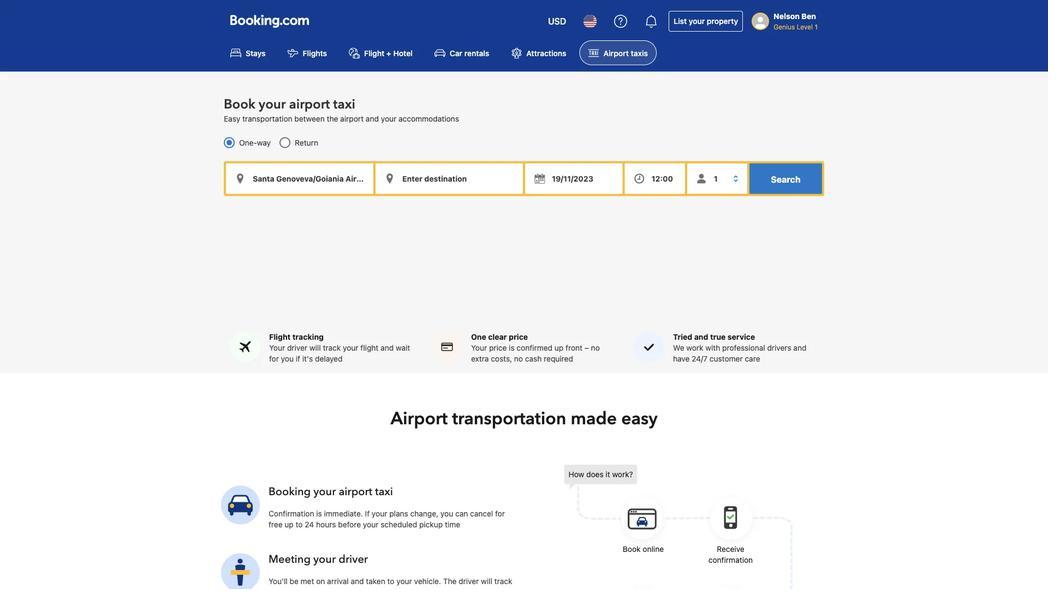 Task type: vqa. For each thing, say whether or not it's contained in the screenshot.
left 'is'
yes



Task type: locate. For each thing, give the bounding box(es) containing it.
0 vertical spatial airport
[[603, 48, 629, 57]]

book
[[224, 95, 255, 113], [623, 545, 641, 554]]

1 vertical spatial airport
[[340, 114, 364, 123]]

0 vertical spatial track
[[323, 344, 341, 353]]

0 horizontal spatial to
[[296, 521, 303, 530]]

0 vertical spatial price
[[509, 333, 528, 342]]

before
[[338, 521, 361, 530]]

0 horizontal spatial flight
[[269, 333, 291, 342]]

2 vertical spatial airport
[[339, 485, 372, 500]]

be down arrival
[[342, 588, 351, 590]]

up up required
[[555, 344, 564, 353]]

0 horizontal spatial is
[[316, 510, 322, 519]]

you
[[281, 355, 294, 364], [440, 510, 453, 519]]

driver down 'tracking' in the left of the page
[[287, 344, 307, 353]]

will right the
[[481, 577, 492, 586]]

0 horizontal spatial for
[[269, 355, 279, 364]]

be
[[290, 577, 299, 586], [342, 588, 351, 590]]

delayed down vehicle.
[[400, 588, 427, 590]]

0 vertical spatial up
[[555, 344, 564, 353]]

flight left +
[[364, 48, 384, 57]]

12:00
[[652, 174, 673, 183]]

airport for book
[[289, 95, 330, 113]]

and up work
[[694, 333, 708, 342]]

it's
[[302, 355, 313, 364], [387, 588, 398, 590]]

price down clear
[[489, 344, 507, 353]]

1 horizontal spatial you
[[440, 510, 453, 519]]

0 horizontal spatial if
[[296, 355, 300, 364]]

1 vertical spatial you
[[440, 510, 453, 519]]

1 horizontal spatial will
[[481, 577, 492, 586]]

hours
[[316, 521, 336, 530]]

0 horizontal spatial will
[[309, 344, 321, 353]]

your left accommodations
[[381, 114, 396, 123]]

19/11/2023
[[552, 174, 593, 183]]

0 horizontal spatial be
[[290, 577, 299, 586]]

0 horizontal spatial delayed
[[315, 355, 343, 364]]

your left vehicle.
[[396, 577, 412, 586]]

1 horizontal spatial if
[[380, 588, 385, 590]]

transportation inside book your airport taxi easy transportation between the airport and your accommodations
[[242, 114, 292, 123]]

1 horizontal spatial for
[[495, 510, 505, 519]]

book up easy
[[224, 95, 255, 113]]

your right list
[[689, 17, 705, 26]]

1 vertical spatial for
[[495, 510, 505, 519]]

airport for booking
[[339, 485, 372, 500]]

if down taken
[[380, 588, 385, 590]]

1 vertical spatial track
[[494, 577, 512, 586]]

your up way
[[259, 95, 286, 113]]

meeting
[[269, 552, 311, 567]]

1 vertical spatial to
[[387, 577, 394, 586]]

taxi for booking
[[375, 485, 393, 500]]

no left cash
[[514, 355, 523, 364]]

0 horizontal spatial no
[[514, 355, 523, 364]]

rentals
[[464, 48, 489, 57]]

your
[[689, 17, 705, 26], [259, 95, 286, 113], [381, 114, 396, 123], [343, 344, 358, 353], [313, 485, 336, 500], [372, 510, 387, 519], [363, 521, 379, 530], [313, 552, 336, 567], [396, 577, 412, 586], [269, 588, 284, 590]]

no right –
[[591, 344, 600, 353]]

you'll
[[269, 577, 288, 586]]

driver inside flight tracking your driver will track your flight and wait for you if it's delayed
[[287, 344, 307, 353]]

0 horizontal spatial taxi
[[333, 95, 355, 113]]

0 horizontal spatial up
[[285, 521, 294, 530]]

if
[[296, 355, 300, 364], [380, 588, 385, 590]]

1 horizontal spatial be
[[342, 588, 351, 590]]

track right the
[[494, 577, 512, 586]]

0 horizontal spatial driver
[[287, 344, 307, 353]]

up inside 'confirmation is immediate. if your plans change, you can cancel for free up to 24 hours before your scheduled pickup time'
[[285, 521, 294, 530]]

with
[[705, 344, 720, 353]]

1 horizontal spatial price
[[509, 333, 528, 342]]

to right taken
[[387, 577, 394, 586]]

1 horizontal spatial is
[[509, 344, 515, 353]]

2 your from the left
[[471, 344, 487, 353]]

and right the
[[366, 114, 379, 123]]

time
[[445, 521, 460, 530]]

booking airport taxi image
[[564, 465, 793, 590], [221, 486, 260, 525], [221, 554, 260, 590]]

1 horizontal spatial transportation
[[452, 407, 566, 431]]

nelson
[[774, 12, 800, 21]]

no
[[591, 344, 600, 353], [514, 355, 523, 364]]

1 vertical spatial book
[[623, 545, 641, 554]]

delayed down 'tracking' in the left of the page
[[315, 355, 343, 364]]

1 horizontal spatial flight
[[364, 48, 384, 57]]

0 horizontal spatial you
[[281, 355, 294, 364]]

flight inside flight tracking your driver will track your flight and wait for you if it's delayed
[[269, 333, 291, 342]]

is inside the one clear price your price is confirmed up front – no extra costs, no cash required
[[509, 344, 515, 353]]

+
[[386, 48, 391, 57]]

you down 'tracking' in the left of the page
[[281, 355, 294, 364]]

waiting
[[353, 588, 378, 590]]

can
[[455, 510, 468, 519]]

0 horizontal spatial track
[[323, 344, 341, 353]]

if down 'tracking' in the left of the page
[[296, 355, 300, 364]]

12:00 button
[[625, 163, 685, 194]]

true
[[710, 333, 726, 342]]

1 horizontal spatial no
[[591, 344, 600, 353]]

1 vertical spatial up
[[285, 521, 294, 530]]

flights
[[303, 48, 327, 57]]

easy
[[224, 114, 240, 123]]

0 vertical spatial driver
[[287, 344, 307, 353]]

airport
[[603, 48, 629, 57], [391, 407, 448, 431]]

return
[[295, 138, 318, 147]]

1 vertical spatial is
[[316, 510, 322, 519]]

1 vertical spatial taxi
[[375, 485, 393, 500]]

0 horizontal spatial it's
[[302, 355, 313, 364]]

you inside 'confirmation is immediate. if your plans change, you can cancel for free up to 24 hours before your scheduled pickup time'
[[440, 510, 453, 519]]

0 vertical spatial transportation
[[242, 114, 292, 123]]

price up confirmed
[[509, 333, 528, 342]]

for inside 'confirmation is immediate. if your plans change, you can cancel for free up to 24 hours before your scheduled pickup time'
[[495, 510, 505, 519]]

track down 'tracking' in the left of the page
[[323, 344, 341, 353]]

receive
[[717, 545, 744, 554]]

taken
[[366, 577, 385, 586]]

1 horizontal spatial track
[[494, 577, 512, 586]]

1 vertical spatial it's
[[387, 588, 398, 590]]

hotel
[[393, 48, 413, 57]]

if inside you'll be met on arrival and taken to your vehicle. the driver will track your flight, so they'll be waiting if it's delayed
[[380, 588, 385, 590]]

driver inside you'll be met on arrival and taken to your vehicle. the driver will track your flight, so they'll be waiting if it's delayed
[[459, 577, 479, 586]]

it's inside you'll be met on arrival and taken to your vehicle. the driver will track your flight, so they'll be waiting if it's delayed
[[387, 588, 398, 590]]

0 vertical spatial will
[[309, 344, 321, 353]]

delayed
[[315, 355, 343, 364], [400, 588, 427, 590]]

and
[[366, 114, 379, 123], [694, 333, 708, 342], [381, 344, 394, 353], [793, 344, 807, 353], [351, 577, 364, 586]]

2 vertical spatial driver
[[459, 577, 479, 586]]

online
[[643, 545, 664, 554]]

book for your
[[224, 95, 255, 113]]

drivers
[[767, 344, 791, 353]]

driver up arrival
[[339, 552, 368, 567]]

1 horizontal spatial up
[[555, 344, 564, 353]]

taxi inside book your airport taxi easy transportation between the airport and your accommodations
[[333, 95, 355, 113]]

airport taxis link
[[579, 40, 657, 65]]

book inside book your airport taxi easy transportation between the airport and your accommodations
[[224, 95, 255, 113]]

1 horizontal spatial airport
[[603, 48, 629, 57]]

car
[[450, 48, 462, 57]]

up
[[555, 344, 564, 353], [285, 521, 294, 530]]

0 vertical spatial if
[[296, 355, 300, 364]]

0 vertical spatial is
[[509, 344, 515, 353]]

0 horizontal spatial your
[[269, 344, 285, 353]]

up inside the one clear price your price is confirmed up front – no extra costs, no cash required
[[555, 344, 564, 353]]

and left "wait"
[[381, 344, 394, 353]]

0 vertical spatial delayed
[[315, 355, 343, 364]]

for inside flight tracking your driver will track your flight and wait for you if it's delayed
[[269, 355, 279, 364]]

taxi
[[333, 95, 355, 113], [375, 485, 393, 500]]

and inside book your airport taxi easy transportation between the airport and your accommodations
[[366, 114, 379, 123]]

1 vertical spatial no
[[514, 355, 523, 364]]

1 horizontal spatial it's
[[387, 588, 398, 590]]

1 horizontal spatial your
[[471, 344, 487, 353]]

0 vertical spatial taxi
[[333, 95, 355, 113]]

your down 'you'll'
[[269, 588, 284, 590]]

1 vertical spatial driver
[[339, 552, 368, 567]]

have
[[673, 355, 690, 364]]

0 horizontal spatial price
[[489, 344, 507, 353]]

it's right waiting
[[387, 588, 398, 590]]

1
[[815, 23, 818, 31]]

0 horizontal spatial book
[[224, 95, 255, 113]]

0 vertical spatial you
[[281, 355, 294, 364]]

arrival
[[327, 577, 349, 586]]

driver right the
[[459, 577, 479, 586]]

driver
[[287, 344, 307, 353], [339, 552, 368, 567], [459, 577, 479, 586]]

1 your from the left
[[269, 344, 285, 353]]

1 vertical spatial airport
[[391, 407, 448, 431]]

0 vertical spatial for
[[269, 355, 279, 364]]

airport right the
[[340, 114, 364, 123]]

you up time
[[440, 510, 453, 519]]

0 vertical spatial book
[[224, 95, 255, 113]]

1 horizontal spatial to
[[387, 577, 394, 586]]

to left 24
[[296, 521, 303, 530]]

your left flight
[[343, 344, 358, 353]]

delayed inside you'll be met on arrival and taken to your vehicle. the driver will track your flight, so they'll be waiting if it's delayed
[[400, 588, 427, 590]]

does
[[586, 470, 604, 479]]

flight
[[364, 48, 384, 57], [269, 333, 291, 342]]

price
[[509, 333, 528, 342], [489, 344, 507, 353]]

1 vertical spatial delayed
[[400, 588, 427, 590]]

1 horizontal spatial delayed
[[400, 588, 427, 590]]

0 horizontal spatial transportation
[[242, 114, 292, 123]]

airport up the if
[[339, 485, 372, 500]]

attractions
[[526, 48, 566, 57]]

and up waiting
[[351, 577, 364, 586]]

flights link
[[279, 40, 336, 65]]

taxis
[[631, 48, 648, 57]]

1 vertical spatial flight
[[269, 333, 291, 342]]

1 horizontal spatial taxi
[[375, 485, 393, 500]]

your down the if
[[363, 521, 379, 530]]

1 horizontal spatial book
[[623, 545, 641, 554]]

1 vertical spatial if
[[380, 588, 385, 590]]

is up costs,
[[509, 344, 515, 353]]

genius
[[774, 23, 795, 31]]

so
[[308, 588, 317, 590]]

taxi up plans
[[375, 485, 393, 500]]

airport up between
[[289, 95, 330, 113]]

1 vertical spatial transportation
[[452, 407, 566, 431]]

professional
[[722, 344, 765, 353]]

is up hours
[[316, 510, 322, 519]]

0 vertical spatial no
[[591, 344, 600, 353]]

1 vertical spatial will
[[481, 577, 492, 586]]

your right the if
[[372, 510, 387, 519]]

0 vertical spatial flight
[[364, 48, 384, 57]]

0 vertical spatial airport
[[289, 95, 330, 113]]

scheduled
[[381, 521, 417, 530]]

1 vertical spatial price
[[489, 344, 507, 353]]

book left online
[[623, 545, 641, 554]]

clear
[[488, 333, 507, 342]]

flight inside 'link'
[[364, 48, 384, 57]]

book for online
[[623, 545, 641, 554]]

stays
[[246, 48, 266, 57]]

up down confirmation
[[285, 521, 294, 530]]

and right drivers
[[793, 344, 807, 353]]

for for confirmation is immediate. if your plans change, you can cancel for free up to 24 hours before your scheduled pickup time
[[495, 510, 505, 519]]

be up flight,
[[290, 577, 299, 586]]

booking.com online hotel reservations image
[[230, 15, 309, 28]]

your
[[269, 344, 285, 353], [471, 344, 487, 353]]

will down 'tracking' in the left of the page
[[309, 344, 321, 353]]

0 vertical spatial it's
[[302, 355, 313, 364]]

is
[[509, 344, 515, 353], [316, 510, 322, 519]]

0 vertical spatial to
[[296, 521, 303, 530]]

0 horizontal spatial airport
[[391, 407, 448, 431]]

attractions link
[[502, 40, 575, 65]]

flight left 'tracking' in the left of the page
[[269, 333, 291, 342]]

taxi up the
[[333, 95, 355, 113]]

it's down 'tracking' in the left of the page
[[302, 355, 313, 364]]

to inside 'confirmation is immediate. if your plans change, you can cancel for free up to 24 hours before your scheduled pickup time'
[[296, 521, 303, 530]]

2 horizontal spatial driver
[[459, 577, 479, 586]]

transportation
[[242, 114, 292, 123], [452, 407, 566, 431]]

nelson ben genius level 1
[[774, 12, 818, 31]]

track
[[323, 344, 341, 353], [494, 577, 512, 586]]

will
[[309, 344, 321, 353], [481, 577, 492, 586]]



Task type: describe. For each thing, give the bounding box(es) containing it.
if
[[365, 510, 370, 519]]

you'll be met on arrival and taken to your vehicle. the driver will track your flight, so they'll be waiting if it's delayed
[[269, 577, 512, 590]]

accommodations
[[399, 114, 459, 123]]

how does it work?
[[569, 470, 633, 479]]

flight for flight + hotel
[[364, 48, 384, 57]]

receive confirmation
[[708, 545, 753, 565]]

tried and true service we work with professional drivers and have 24/7 customer care
[[673, 333, 807, 364]]

tried
[[673, 333, 692, 342]]

confirmed
[[517, 344, 552, 353]]

we
[[673, 344, 684, 353]]

booking your airport taxi
[[269, 485, 393, 500]]

if inside flight tracking your driver will track your flight and wait for you if it's delayed
[[296, 355, 300, 364]]

will inside you'll be met on arrival and taken to your vehicle. the driver will track your flight, so they'll be waiting if it's delayed
[[481, 577, 492, 586]]

airport transportation made easy
[[391, 407, 658, 431]]

cancel
[[470, 510, 493, 519]]

on
[[316, 577, 325, 586]]

flight,
[[286, 588, 306, 590]]

to inside you'll be met on arrival and taken to your vehicle. the driver will track your flight, so they'll be waiting if it's delayed
[[387, 577, 394, 586]]

will inside flight tracking your driver will track your flight and wait for you if it's delayed
[[309, 344, 321, 353]]

your inside flight tracking your driver will track your flight and wait for you if it's delayed
[[269, 344, 285, 353]]

between
[[294, 114, 325, 123]]

one-way
[[239, 138, 271, 147]]

airport taxis
[[603, 48, 648, 57]]

list
[[674, 17, 687, 26]]

meeting your driver
[[269, 552, 368, 567]]

easy
[[621, 407, 658, 431]]

confirmation is immediate. if your plans change, you can cancel for free up to 24 hours before your scheduled pickup time
[[269, 510, 505, 530]]

delayed inside flight tracking your driver will track your flight and wait for you if it's delayed
[[315, 355, 343, 364]]

one
[[471, 333, 486, 342]]

booking airport taxi image for meeting your driver
[[221, 554, 260, 590]]

is inside 'confirmation is immediate. if your plans change, you can cancel for free up to 24 hours before your scheduled pickup time'
[[316, 510, 322, 519]]

1 horizontal spatial driver
[[339, 552, 368, 567]]

–
[[585, 344, 589, 353]]

your up immediate.
[[313, 485, 336, 500]]

booking
[[269, 485, 311, 500]]

customer
[[710, 355, 743, 364]]

they'll
[[319, 588, 340, 590]]

0 vertical spatial be
[[290, 577, 299, 586]]

Enter destination text field
[[376, 163, 523, 194]]

flight for flight tracking your driver will track your flight and wait for you if it's delayed
[[269, 333, 291, 342]]

list your property link
[[669, 11, 743, 32]]

car rentals
[[450, 48, 489, 57]]

airport for airport taxis
[[603, 48, 629, 57]]

extra
[[471, 355, 489, 364]]

19/11/2023 button
[[525, 163, 623, 194]]

and inside flight tracking your driver will track your flight and wait for you if it's delayed
[[381, 344, 394, 353]]

work?
[[612, 470, 633, 479]]

required
[[544, 355, 573, 364]]

usd button
[[542, 8, 573, 34]]

1 vertical spatial be
[[342, 588, 351, 590]]

24
[[305, 521, 314, 530]]

book your airport taxi easy transportation between the airport and your accommodations
[[224, 95, 459, 123]]

it's inside flight tracking your driver will track your flight and wait for you if it's delayed
[[302, 355, 313, 364]]

Enter pick-up location text field
[[226, 163, 373, 194]]

pickup
[[419, 521, 443, 530]]

free
[[269, 521, 283, 530]]

booking airport taxi image for booking your airport taxi
[[221, 486, 260, 525]]

flight + hotel
[[364, 48, 413, 57]]

24/7
[[692, 355, 707, 364]]

cash
[[525, 355, 542, 364]]

immediate.
[[324, 510, 363, 519]]

change,
[[410, 510, 438, 519]]

vehicle.
[[414, 577, 441, 586]]

flight
[[360, 344, 378, 353]]

and inside you'll be met on arrival and taken to your vehicle. the driver will track your flight, so they'll be waiting if it's delayed
[[351, 577, 364, 586]]

one clear price your price is confirmed up front – no extra costs, no cash required
[[471, 333, 600, 364]]

flight tracking your driver will track your flight and wait for you if it's delayed
[[269, 333, 410, 364]]

confirmation
[[708, 556, 753, 565]]

stays link
[[222, 40, 274, 65]]

front
[[566, 344, 582, 353]]

car rentals link
[[426, 40, 498, 65]]

your inside the one clear price your price is confirmed up front – no extra costs, no cash required
[[471, 344, 487, 353]]

airport for airport transportation made easy
[[391, 407, 448, 431]]

track inside flight tracking your driver will track your flight and wait for you if it's delayed
[[323, 344, 341, 353]]

usd
[[548, 16, 566, 26]]

wait
[[396, 344, 410, 353]]

flight + hotel link
[[340, 40, 421, 65]]

costs,
[[491, 355, 512, 364]]

work
[[686, 344, 703, 353]]

list your property
[[674, 17, 738, 26]]

taxi for book
[[333, 95, 355, 113]]

book online
[[623, 545, 664, 554]]

care
[[745, 355, 760, 364]]

track inside you'll be met on arrival and taken to your vehicle. the driver will track your flight, so they'll be waiting if it's delayed
[[494, 577, 512, 586]]

plans
[[389, 510, 408, 519]]

your inside flight tracking your driver will track your flight and wait for you if it's delayed
[[343, 344, 358, 353]]

service
[[728, 333, 755, 342]]

tracking
[[292, 333, 324, 342]]

search button
[[749, 163, 822, 194]]

property
[[707, 17, 738, 26]]

search
[[771, 174, 801, 184]]

level
[[797, 23, 813, 31]]

the
[[327, 114, 338, 123]]

way
[[257, 138, 271, 147]]

the
[[443, 577, 457, 586]]

one-
[[239, 138, 257, 147]]

for for flight tracking your driver will track your flight and wait for you if it's delayed
[[269, 355, 279, 364]]

your up on
[[313, 552, 336, 567]]

you inside flight tracking your driver will track your flight and wait for you if it's delayed
[[281, 355, 294, 364]]

confirmation
[[269, 510, 314, 519]]



